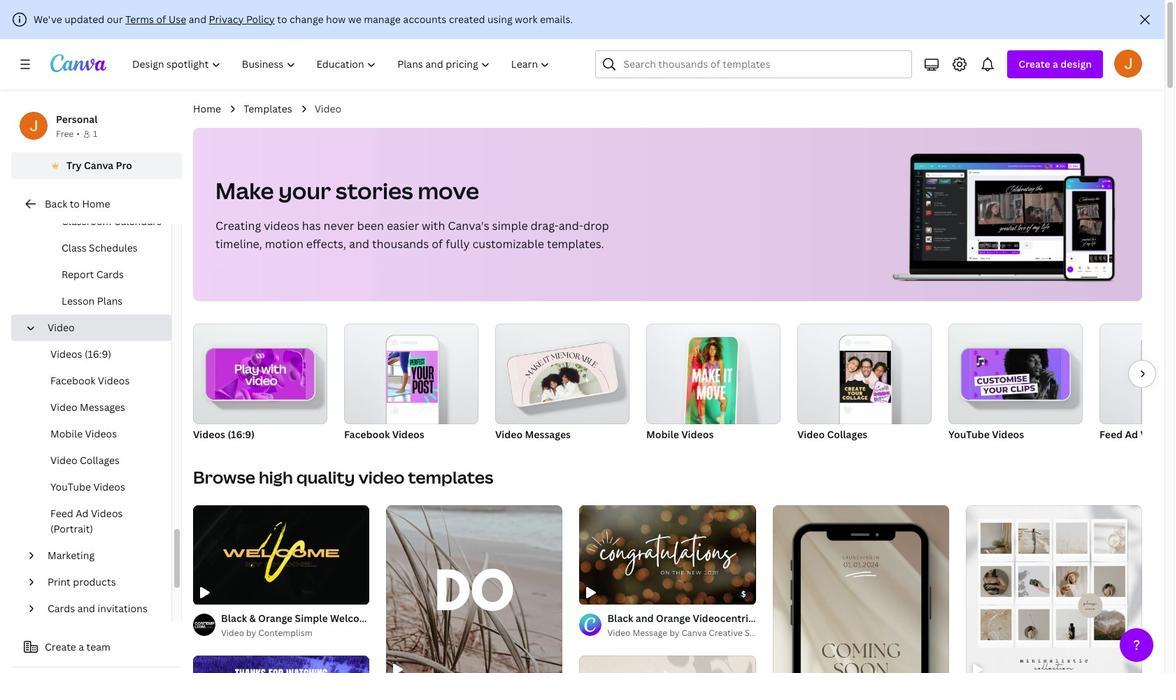 Task type: vqa. For each thing, say whether or not it's contained in the screenshot.
the right the Mobile
yes



Task type: locate. For each thing, give the bounding box(es) containing it.
0 horizontal spatial (16:9)
[[85, 348, 111, 361]]

home up the classroom
[[82, 197, 110, 211]]

(16:9) down lesson plans link
[[85, 348, 111, 361]]

0 horizontal spatial video messages
[[50, 401, 125, 414]]

0 horizontal spatial of
[[156, 13, 166, 26]]

youtube
[[949, 428, 990, 442], [50, 481, 91, 494]]

1 horizontal spatial feed
[[1100, 428, 1123, 442]]

0 horizontal spatial ad
[[76, 507, 89, 521]]

been
[[357, 218, 384, 234]]

pro
[[116, 159, 132, 172]]

1 horizontal spatial of
[[432, 237, 443, 252]]

a inside button
[[79, 641, 84, 654]]

home
[[193, 102, 221, 115], [82, 197, 110, 211]]

classroom calendars link
[[34, 209, 171, 235]]

2 vertical spatial and
[[77, 603, 95, 616]]

1 horizontal spatial videos (16:9) link
[[193, 324, 328, 444]]

0 horizontal spatial and
[[77, 603, 95, 616]]

videos (16:9)
[[50, 348, 111, 361], [193, 428, 255, 442]]

by inside black & orange simple welcome to my channel youtube intro video by contemplism
[[246, 628, 256, 640]]

1 horizontal spatial video messages link
[[495, 324, 630, 444]]

ad left the (
[[1126, 428, 1139, 442]]

cards up plans
[[96, 268, 124, 281]]

canva right try
[[84, 159, 114, 172]]

updated
[[65, 13, 104, 26]]

by down the &
[[246, 628, 256, 640]]

canva inside button
[[84, 159, 114, 172]]

1 vertical spatial facebook videos
[[344, 428, 425, 442]]

video messages
[[50, 401, 125, 414], [495, 428, 571, 442]]

create
[[1019, 57, 1051, 71], [45, 641, 76, 654]]

youtube video image
[[949, 324, 1083, 425], [971, 349, 1062, 400]]

1 horizontal spatial facebook videos
[[344, 428, 425, 442]]

create a design button
[[1008, 50, 1104, 78]]

my
[[390, 612, 405, 626]]

facebook videos
[[50, 374, 130, 388], [344, 428, 425, 442]]

templates
[[408, 466, 494, 489]]

feed ad video (portrait) image up the (
[[1142, 351, 1176, 425]]

0 vertical spatial and
[[189, 13, 207, 26]]

0 horizontal spatial a
[[79, 641, 84, 654]]

0 horizontal spatial messages
[[80, 401, 125, 414]]

feed ad video (portrait) image up feed ad videos (
[[1100, 324, 1176, 425]]

report cards link
[[34, 262, 171, 288]]

videos (16:9) link for 'video messages' link associated with feed ad videos (portrait) link
[[22, 342, 171, 368]]

videos (16:9) link for feed ad videos ( link 'video messages' link
[[193, 324, 328, 444]]

drag-
[[531, 218, 559, 234]]

(16:9)
[[85, 348, 111, 361], [228, 428, 255, 442]]

1 horizontal spatial (16:9)
[[228, 428, 255, 442]]

feed up (portrait)
[[50, 507, 73, 521]]

canva
[[84, 159, 114, 172], [682, 628, 707, 640]]

marketing
[[48, 549, 95, 563]]

create left team
[[45, 641, 76, 654]]

1 horizontal spatial collages
[[827, 428, 868, 442]]

0 vertical spatial video collages
[[798, 428, 868, 442]]

motion
[[265, 237, 304, 252]]

1 vertical spatial home
[[82, 197, 110, 211]]

1 horizontal spatial videos (16:9)
[[193, 428, 255, 442]]

0 horizontal spatial videos (16:9)
[[50, 348, 111, 361]]

to right back
[[70, 197, 80, 211]]

0 horizontal spatial cards
[[48, 603, 75, 616]]

0 horizontal spatial create
[[45, 641, 76, 654]]

mobile video image
[[647, 324, 781, 425], [685, 337, 739, 433]]

privacy policy link
[[209, 13, 275, 26]]

easier
[[387, 218, 419, 234]]

a left design
[[1053, 57, 1059, 71]]

free
[[56, 128, 74, 140]]

customizable
[[473, 237, 544, 252]]

ad inside feed ad videos (portrait)
[[76, 507, 89, 521]]

1 vertical spatial ad
[[76, 507, 89, 521]]

1 vertical spatial feed
[[50, 507, 73, 521]]

channel
[[407, 612, 447, 626]]

0 horizontal spatial canva
[[84, 159, 114, 172]]

video collages
[[798, 428, 868, 442], [50, 454, 120, 467]]

fully
[[446, 237, 470, 252]]

of left use
[[156, 13, 166, 26]]

1 horizontal spatial messages
[[525, 428, 571, 442]]

1 vertical spatial videos (16:9)
[[193, 428, 255, 442]]

0 vertical spatial youtube videos link
[[949, 324, 1083, 444]]

ad for feed ad videos (portrait)
[[76, 507, 89, 521]]

1 vertical spatial a
[[79, 641, 84, 654]]

create left design
[[1019, 57, 1051, 71]]

drop
[[584, 218, 609, 234]]

feed inside feed ad videos (portrait)
[[50, 507, 73, 521]]

0 horizontal spatial video collages link
[[22, 448, 171, 474]]

a for team
[[79, 641, 84, 654]]

0 horizontal spatial facebook videos
[[50, 374, 130, 388]]

templates.
[[547, 237, 604, 252]]

create inside dropdown button
[[1019, 57, 1051, 71]]

1 horizontal spatial youtube videos
[[949, 428, 1025, 442]]

1 horizontal spatial facebook videos link
[[344, 324, 479, 444]]

videos (16:9) up browse
[[193, 428, 255, 442]]

timeline,
[[216, 237, 262, 252]]

1 vertical spatial of
[[432, 237, 443, 252]]

mobile
[[50, 428, 83, 441], [647, 428, 679, 442]]

2 by from the left
[[670, 628, 680, 640]]

1 vertical spatial youtube videos
[[50, 481, 125, 494]]

1 horizontal spatial mobile videos
[[647, 428, 714, 442]]

create for create a team
[[45, 641, 76, 654]]

accounts
[[403, 13, 447, 26]]

feed left the (
[[1100, 428, 1123, 442]]

how
[[326, 13, 346, 26]]

0 vertical spatial video collages link
[[798, 324, 932, 444]]

print
[[48, 576, 71, 589]]

by right message
[[670, 628, 680, 640]]

video collages link
[[798, 324, 932, 444], [22, 448, 171, 474]]

1 horizontal spatial video collages link
[[798, 324, 932, 444]]

video collage image
[[798, 324, 932, 425], [840, 351, 891, 403]]

and
[[189, 13, 207, 26], [349, 237, 370, 252], [77, 603, 95, 616]]

1 horizontal spatial and
[[189, 13, 207, 26]]

schedules
[[89, 241, 138, 255]]

welcome
[[330, 612, 374, 626]]

0 horizontal spatial mobile
[[50, 428, 83, 441]]

and down print products
[[77, 603, 95, 616]]

0 vertical spatial ad
[[1126, 428, 1139, 442]]

0 horizontal spatial youtube videos link
[[22, 474, 171, 501]]

jeremy miller image
[[1115, 50, 1143, 78]]

0 vertical spatial videos (16:9)
[[50, 348, 111, 361]]

and down been
[[349, 237, 370, 252]]

feed ad videos (portrait)
[[50, 507, 123, 536]]

report cards
[[62, 268, 124, 281]]

never
[[324, 218, 354, 234]]

1 vertical spatial facebook
[[344, 428, 390, 442]]

stories
[[336, 176, 413, 206]]

0 horizontal spatial videos (16:9) link
[[22, 342, 171, 368]]

youtube videos
[[949, 428, 1025, 442], [50, 481, 125, 494]]

1 vertical spatial video collages
[[50, 454, 120, 467]]

create a team button
[[11, 634, 182, 662]]

our
[[107, 13, 123, 26]]

video image
[[193, 324, 328, 425], [215, 349, 306, 400]]

create for create a design
[[1019, 57, 1051, 71]]

1 by from the left
[[246, 628, 256, 640]]

(16:9) up browse
[[228, 428, 255, 442]]

0 vertical spatial of
[[156, 13, 166, 26]]

1 horizontal spatial mobile
[[647, 428, 679, 442]]

top level navigation element
[[123, 50, 562, 78]]

by
[[246, 628, 256, 640], [670, 628, 680, 640]]

1 horizontal spatial a
[[1053, 57, 1059, 71]]

1 horizontal spatial mobile videos link
[[647, 324, 781, 444]]

feed for feed ad videos (portrait)
[[50, 507, 73, 521]]

0 vertical spatial youtube videos
[[949, 428, 1025, 442]]

feed ad video (portrait) image
[[1100, 324, 1176, 425], [1142, 351, 1176, 425]]

0 vertical spatial feed
[[1100, 428, 1123, 442]]

facebook videos link for 'video messages' link associated with feed ad videos (portrait) link
[[22, 368, 171, 395]]

0 horizontal spatial home
[[82, 197, 110, 211]]

0 horizontal spatial mobile videos link
[[22, 421, 171, 448]]

1 horizontal spatial video collages
[[798, 428, 868, 442]]

home left templates
[[193, 102, 221, 115]]

class schedules link
[[34, 235, 171, 262]]

work
[[515, 13, 538, 26]]

cards down print
[[48, 603, 75, 616]]

1 horizontal spatial home
[[193, 102, 221, 115]]

0 horizontal spatial facebook videos link
[[22, 368, 171, 395]]

1 horizontal spatial by
[[670, 628, 680, 640]]

0 vertical spatial a
[[1053, 57, 1059, 71]]

1 vertical spatial canva
[[682, 628, 707, 640]]

a inside dropdown button
[[1053, 57, 1059, 71]]

0 horizontal spatial video messages link
[[22, 395, 171, 421]]

feed ad videos (portrait) link
[[22, 501, 171, 543]]

video collages link for feed ad videos ( link
[[798, 324, 932, 444]]

studio
[[745, 628, 772, 640]]

videos
[[50, 348, 82, 361], [98, 374, 130, 388], [85, 428, 117, 441], [193, 428, 225, 442], [392, 428, 425, 442], [682, 428, 714, 442], [992, 428, 1025, 442], [1141, 428, 1173, 442], [93, 481, 125, 494], [91, 507, 123, 521]]

1 horizontal spatial canva
[[682, 628, 707, 640]]

1 horizontal spatial create
[[1019, 57, 1051, 71]]

videos
[[264, 218, 299, 234]]

1 horizontal spatial video messages
[[495, 428, 571, 442]]

videos (16:9) down lesson
[[50, 348, 111, 361]]

0 vertical spatial youtube
[[949, 428, 990, 442]]

canva left 'creative'
[[682, 628, 707, 640]]

facebook video image
[[344, 324, 479, 425], [387, 351, 438, 403]]

video message image
[[495, 324, 630, 425], [515, 343, 610, 406]]

facebook videos link
[[344, 324, 479, 444], [22, 368, 171, 395]]

video inside black & orange simple welcome to my channel youtube intro video by contemplism
[[221, 628, 244, 640]]

change
[[290, 13, 324, 26]]

simple
[[492, 218, 528, 234]]

marketing link
[[42, 543, 163, 570]]

a
[[1053, 57, 1059, 71], [79, 641, 84, 654]]

None search field
[[596, 50, 913, 78]]

to right policy at the left top of page
[[277, 13, 287, 26]]

0 horizontal spatial feed
[[50, 507, 73, 521]]

1 horizontal spatial to
[[277, 13, 287, 26]]

try canva pro button
[[11, 153, 182, 179]]

ad
[[1126, 428, 1139, 442], [76, 507, 89, 521]]

0 vertical spatial home
[[193, 102, 221, 115]]

0 horizontal spatial collages
[[80, 454, 120, 467]]

collages
[[827, 428, 868, 442], [80, 454, 120, 467]]

2 horizontal spatial and
[[349, 237, 370, 252]]

a left team
[[79, 641, 84, 654]]

0 vertical spatial create
[[1019, 57, 1051, 71]]

of down with
[[432, 237, 443, 252]]

1 horizontal spatial cards
[[96, 268, 124, 281]]

1 vertical spatial youtube videos link
[[22, 474, 171, 501]]

and inside creating videos has never been easier with canva's simple drag-and-drop timeline, motion effects, and thousands of fully customizable templates.
[[349, 237, 370, 252]]

0 horizontal spatial to
[[70, 197, 80, 211]]

0 vertical spatial messages
[[80, 401, 125, 414]]

videos (16:9) link
[[193, 324, 328, 444], [22, 342, 171, 368]]

ad up (portrait)
[[76, 507, 89, 521]]

0 horizontal spatial by
[[246, 628, 256, 640]]

and right use
[[189, 13, 207, 26]]

1 horizontal spatial youtube videos link
[[949, 324, 1083, 444]]

video
[[315, 102, 342, 115], [48, 321, 75, 335], [50, 401, 77, 414], [495, 428, 523, 442], [798, 428, 825, 442], [50, 454, 77, 467], [221, 628, 244, 640], [608, 628, 631, 640]]

1 vertical spatial youtube
[[50, 481, 91, 494]]

feed ad video (portrait) image inside feed ad videos ( link
[[1142, 351, 1176, 425]]

0 vertical spatial canva
[[84, 159, 114, 172]]

create inside button
[[45, 641, 76, 654]]

0 vertical spatial cards
[[96, 268, 124, 281]]

video
[[359, 466, 405, 489]]

1 vertical spatial create
[[45, 641, 76, 654]]

0 horizontal spatial facebook
[[50, 374, 95, 388]]

we've
[[34, 13, 62, 26]]

1 vertical spatial and
[[349, 237, 370, 252]]

we
[[348, 13, 362, 26]]

feed ad videos (
[[1100, 428, 1176, 442]]



Task type: describe. For each thing, give the bounding box(es) containing it.
browse
[[193, 466, 256, 489]]

youtube videos link for feed ad videos ( link
[[949, 324, 1083, 444]]

message
[[633, 628, 668, 640]]

make your stories move image
[[882, 128, 1143, 302]]

cards and invitations
[[48, 603, 148, 616]]

templates
[[244, 102, 292, 115]]

home link
[[193, 101, 221, 117]]

using
[[488, 13, 513, 26]]

ad for feed ad videos (
[[1126, 428, 1139, 442]]

terms of use link
[[125, 13, 186, 26]]

classroom calendars
[[62, 215, 162, 228]]

$
[[742, 589, 746, 600]]

feed ad videos ( link
[[1100, 324, 1176, 444]]

intro
[[491, 612, 515, 626]]

class schedules
[[62, 241, 138, 255]]

use
[[169, 13, 186, 26]]

products
[[73, 576, 116, 589]]

print products
[[48, 576, 116, 589]]

back to home link
[[11, 190, 182, 218]]

lesson
[[62, 295, 95, 308]]

move
[[418, 176, 479, 206]]

policy
[[246, 13, 275, 26]]

black & orange simple welcome to my channel youtube intro link
[[221, 612, 515, 627]]

feed for feed ad videos (
[[1100, 428, 1123, 442]]

1 vertical spatial to
[[70, 197, 80, 211]]

back to home
[[45, 197, 110, 211]]

try
[[67, 159, 82, 172]]

make your stories move
[[216, 176, 479, 206]]

mobile videos link for 'video messages' link associated with feed ad videos (portrait) link
[[22, 421, 171, 448]]

and inside cards and invitations link
[[77, 603, 95, 616]]

0 vertical spatial video messages
[[50, 401, 125, 414]]

thousands
[[372, 237, 429, 252]]

Search search field
[[624, 51, 904, 78]]

emails.
[[540, 13, 573, 26]]

youtube videos link for feed ad videos (portrait) link
[[22, 474, 171, 501]]

youtube
[[449, 612, 489, 626]]

lesson plans link
[[34, 288, 171, 315]]

0 vertical spatial to
[[277, 13, 287, 26]]

class
[[62, 241, 87, 255]]

1 horizontal spatial facebook
[[344, 428, 390, 442]]

0 horizontal spatial mobile videos
[[50, 428, 117, 441]]

contemplism
[[258, 628, 313, 640]]

of inside creating videos has never been easier with canva's simple drag-and-drop timeline, motion effects, and thousands of fully customizable templates.
[[432, 237, 443, 252]]

your
[[279, 176, 331, 206]]

1 vertical spatial cards
[[48, 603, 75, 616]]

personal
[[56, 113, 98, 126]]

video messages link for feed ad videos (portrait) link
[[22, 395, 171, 421]]

mobile videos link for feed ad videos ( link 'video messages' link
[[647, 324, 781, 444]]

&
[[249, 612, 256, 626]]

(
[[1176, 428, 1176, 442]]

make
[[216, 176, 274, 206]]

has
[[302, 218, 321, 234]]

•
[[76, 128, 80, 140]]

video messages link for feed ad videos ( link
[[495, 324, 630, 444]]

we've updated our terms of use and privacy policy to change how we manage accounts created using work emails.
[[34, 13, 573, 26]]

0 vertical spatial collages
[[827, 428, 868, 442]]

facebook videos link for feed ad videos ( link 'video messages' link
[[344, 324, 479, 444]]

effects,
[[306, 237, 346, 252]]

0 horizontal spatial video collages
[[50, 454, 120, 467]]

team
[[86, 641, 110, 654]]

high
[[259, 466, 293, 489]]

1 vertical spatial collages
[[80, 454, 120, 467]]

terms
[[125, 13, 154, 26]]

video image inside "videos (16:9)" link
[[215, 349, 306, 400]]

1 vertical spatial video messages
[[495, 428, 571, 442]]

0 horizontal spatial youtube
[[50, 481, 91, 494]]

black
[[221, 612, 247, 626]]

videos inside feed ad videos (portrait)
[[91, 507, 123, 521]]

1 vertical spatial messages
[[525, 428, 571, 442]]

create a team
[[45, 641, 110, 654]]

simple
[[295, 612, 328, 626]]

creating videos has never been easier with canva's simple drag-and-drop timeline, motion effects, and thousands of fully customizable templates.
[[216, 218, 609, 252]]

created
[[449, 13, 485, 26]]

design
[[1061, 57, 1092, 71]]

1
[[93, 128, 97, 140]]

create a design
[[1019, 57, 1092, 71]]

0 horizontal spatial youtube videos
[[50, 481, 125, 494]]

video message by canva creative studio
[[608, 628, 772, 640]]

free •
[[56, 128, 80, 140]]

creating
[[216, 218, 261, 234]]

quality
[[297, 466, 355, 489]]

invitations
[[98, 603, 148, 616]]

manage
[[364, 13, 401, 26]]

0 vertical spatial facebook videos
[[50, 374, 130, 388]]

black & orange simple welcome to my channel youtube intro video by contemplism
[[221, 612, 515, 640]]

print products link
[[42, 570, 163, 596]]

templates link
[[244, 101, 292, 117]]

classroom
[[62, 215, 112, 228]]

0 vertical spatial (16:9)
[[85, 348, 111, 361]]

1 horizontal spatial youtube
[[949, 428, 990, 442]]

1 vertical spatial (16:9)
[[228, 428, 255, 442]]

calendars
[[114, 215, 162, 228]]

a for design
[[1053, 57, 1059, 71]]

browse high quality video templates
[[193, 466, 494, 489]]

try canva pro
[[67, 159, 132, 172]]

0 vertical spatial facebook
[[50, 374, 95, 388]]

plans
[[97, 295, 123, 308]]

and-
[[559, 218, 584, 234]]

video collages link for feed ad videos (portrait) link
[[22, 448, 171, 474]]

video by contemplism link
[[221, 627, 370, 641]]

with
[[422, 218, 445, 234]]



